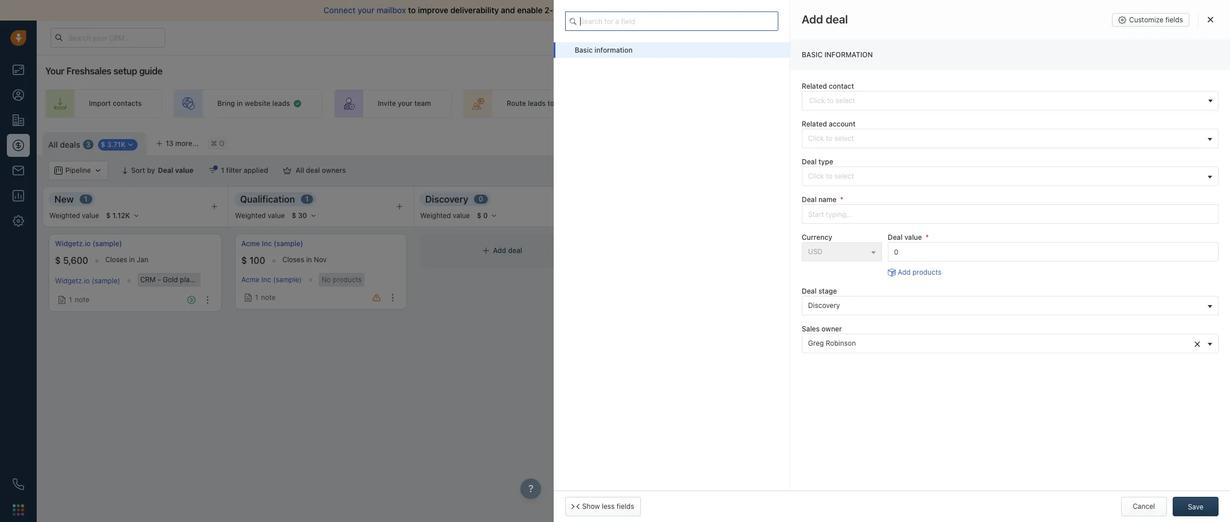 Task type: vqa. For each thing, say whether or not it's contained in the screenshot.
sales within the 'link'
yes



Task type: locate. For each thing, give the bounding box(es) containing it.
fields right less
[[617, 503, 634, 511]]

add inside button
[[1190, 138, 1203, 146]]

to inside route leads to your team link
[[548, 99, 554, 108]]

1 horizontal spatial monthly
[[917, 276, 943, 284]]

discovery button
[[802, 296, 1219, 316]]

⌘ o
[[211, 140, 224, 148]]

contact
[[829, 82, 854, 90]]

1 vertical spatial all
[[296, 166, 304, 175]]

0 horizontal spatial and
[[501, 5, 515, 15]]

customize fields
[[1130, 15, 1183, 24]]

1 horizontal spatial sales
[[856, 99, 873, 108]]

0 vertical spatial widgetz.io (sample)
[[55, 240, 122, 248]]

owner
[[822, 325, 842, 334]]

1 horizontal spatial your
[[917, 34, 931, 41]]

your left mailbox
[[358, 5, 375, 15]]

1 vertical spatial your
[[45, 66, 64, 76]]

1 $ from the left
[[55, 256, 61, 266]]

0 horizontal spatial *
[[841, 196, 844, 204]]

1 click from the top
[[808, 134, 824, 143]]

- for $ 5,600
[[158, 276, 161, 284]]

1 horizontal spatial $
[[241, 256, 247, 266]]

2 techcave from the top
[[781, 277, 812, 286]]

2 $ from the left
[[241, 256, 247, 266]]

1 horizontal spatial note
[[261, 294, 276, 302]]

1 vertical spatial inc
[[262, 276, 271, 285]]

1 horizontal spatial days
[[978, 34, 992, 41]]

0 vertical spatial click to select
[[808, 134, 854, 143]]

customize fields button
[[1112, 13, 1190, 27]]

import left all
[[680, 5, 705, 15]]

discovery down stage
[[808, 301, 840, 310]]

2 gold from the left
[[885, 276, 900, 284]]

0 vertical spatial add deal
[[1190, 138, 1219, 146]]

1 vertical spatial click to select
[[808, 172, 854, 181]]

select up name
[[835, 172, 854, 181]]

click down deal type
[[808, 172, 824, 181]]

2 related from the top
[[802, 120, 827, 128]]

all left deals
[[48, 140, 58, 149]]

1 acme inc (sample) from the top
[[241, 240, 303, 248]]

import left "contacts"
[[89, 99, 111, 108]]

click to select down type
[[808, 172, 854, 181]]

techcave (sample) link up 3,200
[[781, 239, 843, 249]]

2 select from the top
[[835, 172, 854, 181]]

deal value *
[[888, 234, 929, 242]]

1 horizontal spatial add deal
[[1190, 138, 1219, 146]]

1 related from the top
[[802, 82, 827, 90]]

basic down add
[[802, 50, 823, 59]]

techcave (sample) up 3,200
[[781, 240, 843, 248]]

1 monthly from the left
[[196, 276, 222, 284]]

1 widgetz.io from the top
[[55, 240, 91, 248]]

deal stage
[[802, 287, 837, 296]]

1 horizontal spatial all
[[296, 166, 304, 175]]

0 horizontal spatial days
[[869, 256, 884, 264]]

2 crm from the left
[[862, 276, 877, 284]]

$ 5,600
[[55, 256, 88, 266]]

0 vertical spatial *
[[841, 196, 844, 204]]

(sample) right 'add products'
[[945, 276, 974, 284]]

container_wx8msf4aqz5i3rn1 image down $ 3,200
[[784, 297, 792, 305]]

your for your freshsales setup guide
[[45, 66, 64, 76]]

discovery left 0
[[425, 194, 468, 204]]

2 plan from the left
[[902, 276, 915, 284]]

your freshsales setup guide
[[45, 66, 163, 76]]

0 horizontal spatial crm - gold plan monthly (sample)
[[140, 276, 252, 284]]

1 select from the top
[[835, 134, 854, 143]]

1 horizontal spatial fields
[[1166, 15, 1183, 24]]

1 vertical spatial acme inc (sample) link
[[241, 276, 302, 285]]

related
[[802, 82, 827, 90], [802, 120, 827, 128]]

leads right website
[[272, 99, 290, 108]]

1 vertical spatial techcave
[[781, 277, 812, 286]]

1 crm - gold plan monthly (sample) from the left
[[140, 276, 252, 284]]

$ 100
[[241, 256, 265, 266]]

0 horizontal spatial plan
[[180, 276, 194, 284]]

1 horizontal spatial leads
[[528, 99, 546, 108]]

1 vertical spatial widgetz.io (sample)
[[55, 277, 120, 286]]

deal left name
[[802, 196, 817, 204]]

information down email in the top of the page
[[595, 46, 633, 54]]

- for $ 3,200
[[879, 276, 883, 284]]

import contacts
[[89, 99, 142, 108]]

products for no products
[[333, 276, 362, 284]]

basic
[[575, 46, 593, 54], [802, 50, 823, 59]]

your right the invite
[[398, 99, 413, 108]]

0 horizontal spatial gold
[[163, 276, 178, 284]]

related down set
[[802, 120, 827, 128]]

7
[[863, 256, 867, 264]]

close image
[[1208, 16, 1214, 23]]

1 horizontal spatial import
[[680, 5, 705, 15]]

click for deal
[[808, 172, 824, 181]]

to right mailbox
[[408, 5, 416, 15]]

0 vertical spatial widgetz.io
[[55, 240, 91, 248]]

0 horizontal spatial your
[[45, 66, 64, 76]]

Start typing... text field
[[802, 205, 1219, 224]]

in right bring
[[237, 99, 243, 108]]

to left start
[[846, 5, 854, 15]]

Search your CRM... text field
[[50, 28, 165, 48]]

(sample) down closes in jan
[[92, 277, 120, 286]]

container_wx8msf4aqz5i3rn1 image inside "bring in website leads" link
[[293, 99, 302, 108]]

1 - from the left
[[158, 276, 161, 284]]

gold for $ 5,600
[[163, 276, 178, 284]]

jan
[[137, 256, 148, 264]]

widgetz.io (sample) link down 5,600
[[55, 277, 120, 286]]

1 horizontal spatial plan
[[902, 276, 915, 284]]

0 horizontal spatial import
[[89, 99, 111, 108]]

1 note down 5,600
[[69, 296, 89, 305]]

1 down 100
[[255, 294, 258, 302]]

0 vertical spatial related
[[802, 82, 827, 90]]

leads right route
[[528, 99, 546, 108]]

connect your mailbox link
[[324, 5, 408, 15]]

1 horizontal spatial 1 note
[[255, 294, 276, 302]]

1 horizontal spatial crm - gold plan monthly (sample)
[[862, 276, 974, 284]]

start
[[856, 5, 874, 15]]

0 horizontal spatial deal
[[306, 166, 320, 175]]

1 horizontal spatial products
[[913, 269, 942, 277]]

your for your trial ends in 21 days
[[917, 34, 931, 41]]

1 horizontal spatial *
[[926, 234, 929, 242]]

0 vertical spatial days
[[978, 34, 992, 41]]

0 vertical spatial sales
[[737, 5, 757, 15]]

0 vertical spatial acme inc (sample)
[[241, 240, 303, 248]]

0 vertical spatial deal
[[1205, 138, 1219, 146]]

2 horizontal spatial closes
[[831, 256, 853, 264]]

related for related account
[[802, 120, 827, 128]]

select for type
[[835, 172, 854, 181]]

$ for $ 5,600
[[55, 256, 61, 266]]

click to select down "related account"
[[808, 134, 854, 143]]

robinson
[[826, 339, 856, 348]]

so
[[778, 5, 787, 15]]

add products
[[898, 269, 942, 277]]

1 vertical spatial widgetz.io (sample) link
[[55, 277, 120, 286]]

crm - gold plan monthly (sample) down value
[[862, 276, 974, 284]]

show
[[582, 503, 600, 511]]

2 click from the top
[[808, 172, 824, 181]]

qualification
[[240, 194, 295, 204]]

1 acme inc (sample) link from the top
[[241, 239, 303, 249]]

0 horizontal spatial monthly
[[196, 276, 222, 284]]

1 vertical spatial *
[[926, 234, 929, 242]]

1 horizontal spatial information
[[825, 50, 873, 59]]

basic information down search image
[[575, 46, 633, 54]]

techcave (sample) link
[[781, 239, 843, 249], [781, 277, 842, 286]]

add deal button
[[1174, 132, 1225, 152]]

select
[[835, 134, 854, 143], [835, 172, 854, 181]]

0 vertical spatial click
[[808, 134, 824, 143]]

1 vertical spatial click to select button
[[802, 167, 1219, 186]]

currency
[[802, 234, 833, 242]]

monthly for 5,600
[[196, 276, 222, 284]]

click
[[808, 134, 824, 143], [808, 172, 824, 181]]

1 vertical spatial and
[[1103, 167, 1115, 175]]

1 vertical spatial select
[[835, 172, 854, 181]]

None search field
[[565, 11, 779, 31]]

2 vertical spatial deal
[[508, 247, 522, 255]]

1 gold from the left
[[163, 276, 178, 284]]

setup
[[113, 66, 137, 76]]

quotas and forecasting
[[1077, 167, 1156, 175]]

search image
[[570, 16, 581, 26]]

$ for $ 100
[[241, 256, 247, 266]]

days right "7"
[[869, 256, 884, 264]]

click down "related account"
[[808, 134, 824, 143]]

way
[[553, 5, 568, 15]]

1 click to select from the top
[[808, 134, 854, 143]]

1 horizontal spatial gold
[[885, 276, 900, 284]]

1 closes from the left
[[105, 256, 127, 264]]

0 horizontal spatial team
[[415, 99, 431, 108]]

quotas and forecasting link
[[1066, 161, 1167, 181]]

0 vertical spatial techcave (sample)
[[781, 240, 843, 248]]

0 horizontal spatial information
[[595, 46, 633, 54]]

techcave up $ 3,200
[[781, 240, 812, 248]]

container_wx8msf4aqz5i3rn1 image right website
[[293, 99, 302, 108]]

$ left 3,200
[[781, 256, 787, 266]]

0 vertical spatial select
[[835, 134, 854, 143]]

nov
[[314, 256, 327, 264]]

widgetz.io (sample)
[[55, 240, 122, 248], [55, 277, 120, 286]]

0 vertical spatial techcave (sample) link
[[781, 239, 843, 249]]

0 vertical spatial acme inc (sample) link
[[241, 239, 303, 249]]

add
[[1190, 138, 1203, 146], [493, 247, 506, 255], [1211, 247, 1224, 255], [898, 269, 911, 277]]

acme inc (sample)
[[241, 240, 303, 248], [241, 276, 302, 285]]

plan for 5,600
[[180, 276, 194, 284]]

1 plan from the left
[[180, 276, 194, 284]]

2 monthly from the left
[[917, 276, 943, 284]]

crm for $ 5,600
[[140, 276, 156, 284]]

click to select button for related account
[[802, 129, 1219, 149]]

acme inc (sample) link down 100
[[241, 276, 302, 285]]

crm - gold plan monthly (sample) down jan
[[140, 276, 252, 284]]

click for related
[[808, 134, 824, 143]]

acme inc (sample) link up 100
[[241, 239, 303, 249]]

0 horizontal spatial note
[[75, 296, 89, 305]]

1 horizontal spatial -
[[879, 276, 883, 284]]

2 techcave (sample) from the top
[[781, 277, 842, 286]]

1 techcave (sample) link from the top
[[781, 239, 843, 249]]

0 vertical spatial your
[[917, 34, 931, 41]]

2 acme inc (sample) link from the top
[[241, 276, 302, 285]]

deal left stage
[[802, 287, 817, 296]]

closes left nov
[[282, 256, 304, 264]]

discovery inside button
[[808, 301, 840, 310]]

0 vertical spatial fields
[[1166, 15, 1183, 24]]

container_wx8msf4aqz5i3rn1 image
[[293, 99, 302, 108], [208, 167, 216, 175], [482, 247, 490, 255], [244, 294, 252, 302], [58, 297, 66, 305], [784, 297, 792, 305]]

Search for a field text field
[[565, 11, 779, 31]]

0 vertical spatial techcave
[[781, 240, 812, 248]]

1 vertical spatial widgetz.io
[[55, 277, 90, 286]]

1 vertical spatial deal
[[306, 166, 320, 175]]

invite
[[378, 99, 396, 108]]

$
[[55, 256, 61, 266], [241, 256, 247, 266], [781, 256, 787, 266]]

note down 100
[[261, 294, 276, 302]]

1 note down 100
[[255, 294, 276, 302]]

click to select button up start typing... text box
[[802, 167, 1219, 186]]

note for $ 5,600
[[75, 296, 89, 305]]

2 acme inc (sample) from the top
[[241, 276, 302, 285]]

1 note
[[255, 294, 276, 302], [69, 296, 89, 305]]

basic information up contact
[[802, 50, 873, 59]]

all right container_wx8msf4aqz5i3rn1 image
[[296, 166, 304, 175]]

basic information
[[575, 46, 633, 54], [802, 50, 873, 59]]

deal left type
[[802, 158, 817, 166]]

widgetz.io (sample) down 5,600
[[55, 277, 120, 286]]

1 horizontal spatial basic information
[[802, 50, 873, 59]]

set
[[816, 99, 827, 108]]

sales left pipeline
[[856, 99, 873, 108]]

2 click to select from the top
[[808, 172, 854, 181]]

closes for 100
[[282, 256, 304, 264]]

basic down search image
[[575, 46, 593, 54]]

1 vertical spatial techcave (sample) link
[[781, 277, 842, 286]]

and right quotas
[[1103, 167, 1115, 175]]

1 right new
[[84, 195, 88, 204]]

widgetz.io (sample) link up 5,600
[[55, 239, 122, 249]]

sync
[[570, 5, 588, 15]]

1 horizontal spatial closes
[[282, 256, 304, 264]]

sales left data in the top of the page
[[737, 5, 757, 15]]

2 crm - gold plan monthly (sample) from the left
[[862, 276, 974, 284]]

closes
[[105, 256, 127, 264], [282, 256, 304, 264], [831, 256, 853, 264]]

13 more...
[[166, 139, 199, 148]]

1 vertical spatial days
[[869, 256, 884, 264]]

1 note for $ 100
[[255, 294, 276, 302]]

0 vertical spatial click to select button
[[802, 129, 1219, 149]]

techcave (sample) up deal stage
[[781, 277, 842, 286]]

container_wx8msf4aqz5i3rn1 image inside note button
[[784, 297, 792, 305]]

deal inside add deal button
[[1205, 138, 1219, 146]]

0 horizontal spatial products
[[333, 276, 362, 284]]

data
[[759, 5, 775, 15]]

freshsales
[[66, 66, 111, 76]]

0 horizontal spatial closes
[[105, 256, 127, 264]]

1 vertical spatial fields
[[617, 503, 634, 511]]

$ left 5,600
[[55, 256, 61, 266]]

deal
[[826, 13, 848, 26]]

click to select button for deal type
[[802, 167, 1219, 186]]

crm - gold plan monthly (sample) for $ 3,200
[[862, 276, 974, 284]]

2 horizontal spatial $
[[781, 256, 787, 266]]

note down deal stage
[[801, 296, 815, 305]]

less
[[602, 503, 615, 511]]

all deals 3
[[48, 140, 90, 149]]

crm down "7"
[[862, 276, 877, 284]]

save button
[[1173, 498, 1219, 517]]

fields
[[1166, 15, 1183, 24], [617, 503, 634, 511]]

0 horizontal spatial -
[[158, 276, 161, 284]]

import inside 'link'
[[89, 99, 111, 108]]

1 left the 'filter'
[[221, 166, 224, 175]]

3 $ from the left
[[781, 256, 787, 266]]

1 right name
[[841, 195, 844, 204]]

closes in nov
[[282, 256, 327, 264]]

2 click to select button from the top
[[802, 167, 1219, 186]]

connect your mailbox to improve deliverability and enable 2-way sync of email conversations. import all your sales data so you don't have to start from scratch.
[[324, 5, 927, 15]]

route leads to your team link
[[463, 89, 610, 118]]

1 vertical spatial import
[[89, 99, 111, 108]]

website
[[245, 99, 270, 108]]

1 vertical spatial add deal
[[493, 247, 522, 255]]

acme down "$ 100"
[[241, 276, 260, 285]]

deal left value
[[888, 234, 903, 242]]

click to select button down click to select search field
[[802, 129, 1219, 149]]

deal inside all deal owners button
[[306, 166, 320, 175]]

in left "7"
[[855, 256, 861, 264]]

0 horizontal spatial leads
[[272, 99, 290, 108]]

3
[[86, 141, 90, 149]]

and
[[501, 5, 515, 15], [1103, 167, 1115, 175]]

acme up "$ 100"
[[241, 240, 260, 248]]

1 filter applied
[[221, 166, 268, 175]]

your right the up
[[839, 99, 854, 108]]

plans
[[1041, 33, 1058, 42]]

note down 5,600
[[75, 296, 89, 305]]

inc up 100
[[262, 240, 272, 248]]

1 crm from the left
[[140, 276, 156, 284]]

3 closes from the left
[[831, 256, 853, 264]]

deal
[[1205, 138, 1219, 146], [306, 166, 320, 175], [508, 247, 522, 255]]

products right no
[[333, 276, 362, 284]]

dialog
[[554, 0, 1231, 523]]

crm down jan
[[140, 276, 156, 284]]

5,600
[[63, 256, 88, 266]]

1 vertical spatial click
[[808, 172, 824, 181]]

0 vertical spatial widgetz.io (sample) link
[[55, 239, 122, 249]]

in for qualification
[[306, 256, 312, 264]]

2 - from the left
[[879, 276, 883, 284]]

2 closes from the left
[[282, 256, 304, 264]]

inc down 100
[[262, 276, 271, 285]]

techcave
[[781, 240, 812, 248], [781, 277, 812, 286]]

add de
[[1211, 247, 1231, 255]]

acme inc (sample) up 100
[[241, 240, 303, 248]]

techcave (sample) link up deal stage
[[781, 277, 842, 286]]

show less fields button
[[565, 498, 641, 517]]

0 horizontal spatial $
[[55, 256, 61, 266]]

techcave (sample)
[[781, 240, 843, 248], [781, 277, 842, 286]]

route leads to your team
[[507, 99, 590, 108]]

to right route
[[548, 99, 554, 108]]

1 vertical spatial techcave (sample)
[[781, 277, 842, 286]]

2 acme from the top
[[241, 276, 260, 285]]

1 click to select button from the top
[[802, 129, 1219, 149]]

your right route
[[556, 99, 571, 108]]

1 vertical spatial discovery
[[808, 301, 840, 310]]

$ left 100
[[241, 256, 247, 266]]

closes left jan
[[105, 256, 127, 264]]

1 vertical spatial related
[[802, 120, 827, 128]]

acme inc (sample) down 100
[[241, 276, 302, 285]]

techcave up note button
[[781, 277, 812, 286]]

0 horizontal spatial 1 note
[[69, 296, 89, 305]]

1 horizontal spatial team
[[573, 99, 590, 108]]

closes for 5,600
[[105, 256, 127, 264]]

1 horizontal spatial discovery
[[808, 301, 840, 310]]

stage
[[819, 287, 837, 296]]

have
[[826, 5, 844, 15]]

all inside button
[[296, 166, 304, 175]]

closes left "7"
[[831, 256, 853, 264]]

(sample) up "closes in nov"
[[274, 240, 303, 248]]

* right value
[[926, 234, 929, 242]]

and left 'enable'
[[501, 5, 515, 15]]

your left freshsales
[[45, 66, 64, 76]]

widgetz.io (sample) up 5,600
[[55, 240, 122, 248]]

1 horizontal spatial crm
[[862, 276, 877, 284]]

container_wx8msf4aqz5i3rn1 image left the 'filter'
[[208, 167, 216, 175]]

* right name
[[841, 196, 844, 204]]

widgetz.io down $ 5,600
[[55, 277, 90, 286]]

your trial ends in 21 days
[[917, 34, 992, 41]]

widgetz.io up $ 5,600
[[55, 240, 91, 248]]

0 vertical spatial acme
[[241, 240, 260, 248]]

up
[[829, 99, 838, 108]]

* for deal name *
[[841, 196, 844, 204]]

days right 21
[[978, 34, 992, 41]]

deal
[[802, 158, 817, 166], [802, 196, 817, 204], [888, 234, 903, 242], [802, 287, 817, 296]]

100
[[249, 256, 265, 266]]

2 techcave (sample) link from the top
[[781, 277, 842, 286]]

container_wx8msf4aqz5i3rn1 image down "$ 100"
[[244, 294, 252, 302]]



Task type: describe. For each thing, give the bounding box(es) containing it.
container_wx8msf4aqz5i3rn1 image down $ 5,600
[[58, 297, 66, 305]]

greg
[[808, 339, 824, 348]]

select for account
[[835, 134, 854, 143]]

⌘
[[211, 140, 217, 148]]

freshworks switcher image
[[13, 505, 24, 517]]

2 widgetz.io (sample) link from the top
[[55, 277, 120, 286]]

invite your team link
[[334, 89, 452, 118]]

o
[[219, 140, 224, 148]]

0 horizontal spatial basic information
[[575, 46, 633, 54]]

in left 21
[[962, 34, 968, 41]]

applied
[[244, 166, 268, 175]]

deal for deal value *
[[888, 234, 903, 242]]

×
[[1194, 337, 1201, 350]]

from
[[876, 5, 894, 15]]

1 down all deal owners button
[[305, 195, 309, 204]]

container_wx8msf4aqz5i3rn1 image
[[283, 167, 291, 175]]

2 inc from the top
[[262, 276, 271, 285]]

customize
[[1130, 15, 1164, 24]]

bring in website leads
[[217, 99, 290, 108]]

all deal owners button
[[276, 161, 353, 181]]

click to select for type
[[808, 172, 854, 181]]

mailbox
[[377, 5, 406, 15]]

crm - gold plan monthly (sample) for $ 5,600
[[140, 276, 252, 284]]

crm for $ 3,200
[[862, 276, 877, 284]]

no products
[[322, 276, 362, 284]]

trial
[[933, 34, 944, 41]]

in for negotiation
[[855, 256, 861, 264]]

deal for deal type
[[802, 158, 817, 166]]

contacts
[[113, 99, 142, 108]]

related for related contact
[[802, 82, 827, 90]]

3,200
[[789, 256, 814, 266]]

de
[[1226, 247, 1231, 255]]

deal for deal stage
[[802, 287, 817, 296]]

13 more... button
[[150, 136, 205, 152]]

1 inside button
[[221, 166, 224, 175]]

1 note for $ 5,600
[[69, 296, 89, 305]]

21
[[969, 34, 976, 41]]

2 team from the left
[[573, 99, 590, 108]]

sales
[[802, 325, 820, 334]]

deliverability
[[451, 5, 499, 15]]

you
[[789, 5, 802, 15]]

ends
[[946, 34, 961, 41]]

cancel
[[1133, 503, 1155, 511]]

closes for 3,200
[[831, 256, 853, 264]]

click to select for account
[[808, 134, 854, 143]]

note inside button
[[801, 296, 815, 305]]

save
[[1188, 503, 1204, 512]]

phone element
[[7, 474, 30, 497]]

all for deal
[[296, 166, 304, 175]]

2 leads from the left
[[528, 99, 546, 108]]

gold for $ 3,200
[[885, 276, 900, 284]]

send email image
[[1117, 33, 1125, 43]]

1 techcave from the top
[[781, 240, 812, 248]]

closes in 7 days
[[831, 256, 884, 264]]

2-
[[545, 5, 553, 15]]

1 horizontal spatial and
[[1103, 167, 1115, 175]]

deals
[[60, 140, 80, 149]]

usd button
[[802, 243, 882, 262]]

enable
[[517, 5, 543, 15]]

pipeline
[[875, 99, 901, 108]]

1 widgetz.io (sample) from the top
[[55, 240, 122, 248]]

note for $ 100
[[261, 294, 276, 302]]

your right all
[[718, 5, 735, 15]]

0
[[479, 195, 483, 204]]

(sample) up stage
[[813, 277, 842, 286]]

0 horizontal spatial sales
[[737, 5, 757, 15]]

(sample) up closes in jan
[[93, 240, 122, 248]]

to down type
[[826, 172, 833, 181]]

show less fields
[[582, 503, 634, 511]]

1 leads from the left
[[272, 99, 290, 108]]

plan for 3,200
[[902, 276, 915, 284]]

1 vertical spatial sales
[[856, 99, 873, 108]]

(sample) down "closes in nov"
[[273, 276, 302, 285]]

what's new image
[[1147, 34, 1155, 42]]

1 widgetz.io (sample) link from the top
[[55, 239, 122, 249]]

0 horizontal spatial fields
[[617, 503, 634, 511]]

email
[[600, 5, 620, 15]]

negotiation
[[780, 194, 830, 204]]

13
[[166, 139, 173, 148]]

related account
[[802, 120, 856, 128]]

$ for $ 3,200
[[781, 256, 787, 266]]

Search field
[[1169, 161, 1226, 181]]

in for new
[[129, 256, 135, 264]]

products for add products
[[913, 269, 942, 277]]

2 widgetz.io from the top
[[55, 277, 90, 286]]

0 horizontal spatial basic
[[575, 46, 593, 54]]

Enter value number field
[[888, 243, 1219, 262]]

note button
[[781, 293, 818, 309]]

to down "related account"
[[826, 134, 833, 143]]

1 filter applied button
[[201, 161, 276, 181]]

information inside basic information link
[[595, 46, 633, 54]]

all
[[707, 5, 716, 15]]

explore plans
[[1014, 33, 1058, 42]]

all for deals
[[48, 140, 58, 149]]

bring in website leads link
[[174, 89, 323, 118]]

add deal inside button
[[1190, 138, 1219, 146]]

forecasting
[[1117, 167, 1156, 175]]

set up your sales pipeline
[[816, 99, 901, 108]]

closes in jan
[[105, 256, 148, 264]]

1 acme from the top
[[241, 240, 260, 248]]

of
[[590, 5, 598, 15]]

1 team from the left
[[415, 99, 431, 108]]

filter
[[226, 166, 242, 175]]

invite your team
[[378, 99, 431, 108]]

basic information link
[[554, 42, 790, 58]]

0 horizontal spatial discovery
[[425, 194, 468, 204]]

greg robinson
[[808, 339, 856, 348]]

0 vertical spatial import
[[680, 5, 705, 15]]

new
[[54, 194, 74, 204]]

0 vertical spatial and
[[501, 5, 515, 15]]

improve
[[418, 5, 448, 15]]

explore plans link
[[1008, 31, 1065, 44]]

0 horizontal spatial add deal
[[493, 247, 522, 255]]

monthly for 3,200
[[917, 276, 943, 284]]

deal for deal name *
[[802, 196, 817, 204]]

1 techcave (sample) from the top
[[781, 240, 843, 248]]

1 inc from the top
[[262, 240, 272, 248]]

import all your sales data link
[[680, 5, 778, 15]]

(sample) down "$ 100"
[[224, 276, 252, 284]]

bring
[[217, 99, 235, 108]]

$ 3,200
[[781, 256, 814, 266]]

add deal
[[802, 13, 848, 26]]

set up your sales pipeline link
[[773, 89, 922, 118]]

cancel button
[[1121, 498, 1167, 517]]

1 horizontal spatial deal
[[508, 247, 522, 255]]

dialog containing add deal
[[554, 0, 1231, 523]]

2 widgetz.io (sample) from the top
[[55, 277, 120, 286]]

phone image
[[13, 479, 24, 491]]

container_wx8msf4aqz5i3rn1 image inside 1 filter applied button
[[208, 167, 216, 175]]

deal type
[[802, 158, 834, 166]]

* for deal value *
[[926, 234, 929, 242]]

Click to select search field
[[802, 91, 1219, 111]]

conversations.
[[622, 5, 678, 15]]

quotas
[[1077, 167, 1101, 175]]

don't
[[804, 5, 824, 15]]

related contact
[[802, 82, 854, 90]]

container_wx8msf4aqz5i3rn1 image down 0
[[482, 247, 490, 255]]

connect
[[324, 5, 356, 15]]

1 down $ 5,600
[[69, 296, 72, 305]]

(sample) up closes in 7 days
[[814, 240, 843, 248]]

1 horizontal spatial basic
[[802, 50, 823, 59]]



